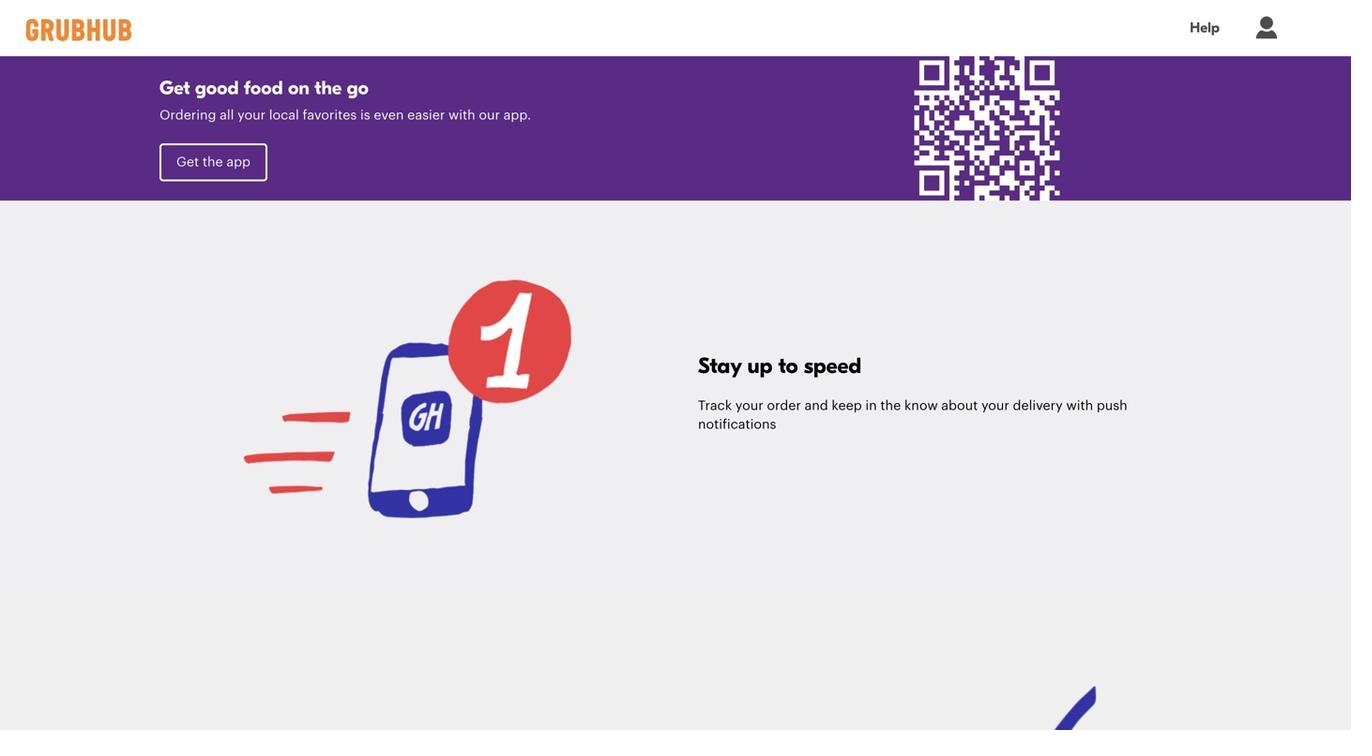 Task type: locate. For each thing, give the bounding box(es) containing it.
good
[[195, 77, 239, 100]]

0 horizontal spatial with
[[449, 109, 475, 122]]

get down "ordering"
[[176, 156, 199, 169]]

0 vertical spatial get
[[160, 77, 190, 100]]

know
[[904, 400, 938, 413]]

on
[[288, 77, 309, 100]]

with left push
[[1066, 400, 1093, 413]]

app
[[226, 156, 251, 169]]

0 vertical spatial the
[[314, 77, 342, 100]]

get inside get the app link
[[176, 156, 199, 169]]

the
[[314, 77, 342, 100], [203, 156, 223, 169], [881, 400, 901, 413]]

the inside get good food on the go ordering all your local favorites is even easier with our app.
[[314, 77, 342, 100]]

get up "ordering"
[[160, 77, 190, 100]]

your right about
[[981, 400, 1010, 413]]

0 horizontal spatial the
[[203, 156, 223, 169]]

the up favorites
[[314, 77, 342, 100]]

the left app
[[203, 156, 223, 169]]

stay up to speed
[[698, 354, 862, 379]]

with inside get good food on the go ordering all your local favorites is even easier with our app.
[[449, 109, 475, 122]]

with
[[449, 109, 475, 122], [1066, 400, 1093, 413]]

get inside get good food on the go ordering all your local favorites is even easier with our app.
[[160, 77, 190, 100]]

get
[[160, 77, 190, 100], [176, 156, 199, 169]]

with left our
[[449, 109, 475, 122]]

our
[[479, 109, 500, 122]]

app.
[[504, 109, 531, 122]]

1 horizontal spatial with
[[1066, 400, 1093, 413]]

your right all
[[238, 109, 266, 122]]

0 horizontal spatial your
[[238, 109, 266, 122]]

2 horizontal spatial the
[[881, 400, 901, 413]]

1 vertical spatial with
[[1066, 400, 1093, 413]]

1 horizontal spatial the
[[314, 77, 342, 100]]

is
[[360, 109, 370, 122]]

the right in
[[881, 400, 901, 413]]

1 vertical spatial get
[[176, 156, 199, 169]]

keep
[[832, 400, 862, 413]]

get the app
[[176, 156, 251, 169]]

0 vertical spatial with
[[449, 109, 475, 122]]

get for good
[[160, 77, 190, 100]]

track your order and keep in the know about your delivery with push notifications
[[698, 400, 1128, 432]]

your up notifications
[[735, 400, 764, 413]]

easier
[[407, 109, 445, 122]]

grubhub image
[[19, 19, 139, 41]]

2 vertical spatial the
[[881, 400, 901, 413]]

stay
[[698, 354, 742, 379]]

your
[[238, 109, 266, 122], [735, 400, 764, 413], [981, 400, 1010, 413]]

and
[[805, 400, 828, 413]]

order
[[767, 400, 801, 413]]

local
[[269, 109, 299, 122]]



Task type: vqa. For each thing, say whether or not it's contained in the screenshot.
Stay
yes



Task type: describe. For each thing, give the bounding box(es) containing it.
food
[[244, 77, 283, 100]]

speed
[[804, 354, 862, 379]]

track
[[698, 400, 732, 413]]

all
[[220, 109, 234, 122]]

push
[[1097, 400, 1128, 413]]

favorites
[[303, 109, 357, 122]]

get for the
[[176, 156, 199, 169]]

up
[[748, 354, 773, 379]]

2 horizontal spatial your
[[981, 400, 1010, 413]]

ordering
[[160, 109, 216, 122]]

1 vertical spatial the
[[203, 156, 223, 169]]

notifications
[[698, 419, 776, 432]]

about
[[941, 400, 978, 413]]

help
[[1190, 19, 1220, 36]]

go
[[347, 77, 369, 100]]

get good food on the go ordering all your local favorites is even easier with our app.
[[160, 77, 531, 122]]

1 horizontal spatial your
[[735, 400, 764, 413]]

the inside track your order and keep in the know about your delivery with push notifications
[[881, 400, 901, 413]]

delivery
[[1013, 400, 1063, 413]]

even
[[374, 109, 404, 122]]

to
[[778, 354, 798, 379]]

your inside get good food on the go ordering all your local favorites is even easier with our app.
[[238, 109, 266, 122]]

get the app link
[[160, 144, 267, 182]]

with inside track your order and keep in the know about your delivery with push notifications
[[1066, 400, 1093, 413]]

in
[[866, 400, 877, 413]]

help link
[[1171, 7, 1239, 49]]



